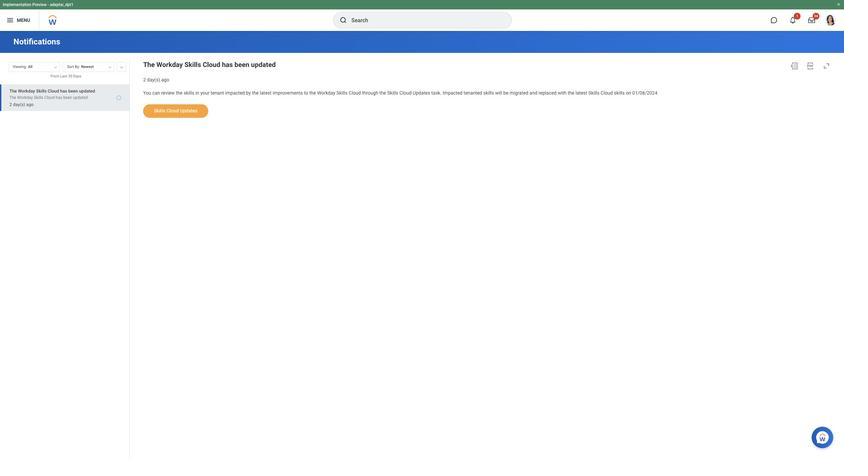 Task type: locate. For each thing, give the bounding box(es) containing it.
updates down in
[[180, 108, 197, 113]]

34
[[814, 14, 818, 18]]

the inside region
[[143, 61, 155, 69]]

day(s)
[[147, 77, 160, 83], [13, 102, 25, 107]]

viewing:
[[13, 65, 27, 69]]

workday down all
[[18, 89, 35, 94]]

has for the workday skills cloud has been updated
[[222, 61, 233, 69]]

updated inside region
[[251, 61, 276, 69]]

tenant
[[211, 90, 224, 96]]

1 vertical spatial updated
[[79, 89, 95, 94]]

skills
[[184, 61, 201, 69], [36, 89, 47, 94], [336, 90, 348, 96], [387, 90, 398, 96], [588, 90, 599, 96], [34, 95, 43, 100], [154, 108, 165, 113]]

tenanted
[[464, 90, 482, 96]]

1 button
[[785, 13, 801, 28]]

the right "review"
[[176, 90, 182, 96]]

preview
[[32, 2, 47, 7]]

menu
[[17, 17, 30, 23]]

1 horizontal spatial 2
[[143, 77, 146, 83]]

1 vertical spatial been
[[68, 89, 78, 94]]

0 vertical spatial the
[[143, 61, 155, 69]]

ago inside the workday skills cloud has been updated region
[[161, 77, 169, 83]]

the for the workday skills cloud has been updated the workday skills cloud has been updated 2 day(s) ago
[[9, 89, 17, 94]]

skills cloud updates button
[[143, 104, 208, 118]]

0 vertical spatial 2
[[143, 77, 146, 83]]

1 horizontal spatial ago
[[161, 77, 169, 83]]

ago inside the workday skills cloud has been updated the workday skills cloud has been updated 2 day(s) ago
[[26, 102, 34, 107]]

has down last
[[60, 89, 67, 94]]

tab panel containing the workday skills cloud has been updated
[[0, 59, 129, 460]]

latest right with
[[576, 90, 587, 96]]

latest right the by
[[260, 90, 272, 96]]

sort
[[67, 65, 74, 69]]

has
[[222, 61, 233, 69], [60, 89, 67, 94], [56, 95, 62, 100]]

the right through
[[379, 90, 386, 96]]

2 horizontal spatial skills
[[614, 90, 625, 96]]

0 horizontal spatial ago
[[26, 102, 34, 107]]

viewing: all
[[13, 65, 32, 69]]

1 horizontal spatial skills
[[483, 90, 494, 96]]

menu button
[[0, 9, 39, 31]]

you
[[143, 90, 151, 96]]

implementation preview -   adeptai_dpt1
[[3, 2, 73, 7]]

updates inside button
[[180, 108, 197, 113]]

updated
[[251, 61, 276, 69], [79, 89, 95, 94], [73, 95, 88, 100]]

1 vertical spatial has
[[60, 89, 67, 94]]

1 horizontal spatial updates
[[413, 90, 430, 96]]

adeptai_dpt1
[[50, 2, 73, 7]]

from
[[51, 74, 59, 79]]

2
[[143, 77, 146, 83], [9, 102, 12, 107]]

workday up 2 day(s) ago on the left top
[[156, 61, 183, 69]]

be
[[503, 90, 508, 96]]

1 horizontal spatial latest
[[576, 90, 587, 96]]

cloud
[[203, 61, 220, 69], [48, 89, 59, 94], [349, 90, 361, 96], [399, 90, 412, 96], [601, 90, 613, 96], [44, 95, 55, 100], [167, 108, 179, 113]]

mark read image
[[117, 96, 121, 100]]

export to excel image
[[790, 62, 798, 70]]

been for the workday skills cloud has been updated the workday skills cloud has been updated 2 day(s) ago
[[68, 89, 78, 94]]

30
[[68, 74, 72, 79]]

been down "30"
[[68, 89, 78, 94]]

ago
[[161, 77, 169, 83], [26, 102, 34, 107]]

1 horizontal spatial day(s)
[[147, 77, 160, 83]]

0 horizontal spatial updates
[[180, 108, 197, 113]]

updates
[[413, 90, 430, 96], [180, 108, 197, 113]]

2 vertical spatial the
[[9, 95, 16, 100]]

the for the workday skills cloud has been updated
[[143, 61, 155, 69]]

day(s) inside the workday skills cloud has been updated the workday skills cloud has been updated 2 day(s) ago
[[13, 102, 25, 107]]

the
[[176, 90, 182, 96], [252, 90, 259, 96], [309, 90, 316, 96], [379, 90, 386, 96], [568, 90, 574, 96]]

0 horizontal spatial 2
[[9, 102, 12, 107]]

0 vertical spatial day(s)
[[147, 77, 160, 83]]

0 horizontal spatial skills
[[184, 90, 194, 96]]

with
[[558, 90, 567, 96]]

the
[[143, 61, 155, 69], [9, 89, 17, 94], [9, 95, 16, 100]]

skills cloud updates
[[154, 108, 197, 113]]

notifications main content
[[0, 31, 844, 460]]

latest
[[260, 90, 272, 96], [576, 90, 587, 96]]

the workday skills cloud has been updated
[[143, 61, 276, 69]]

updated for the workday skills cloud has been updated the workday skills cloud has been updated 2 day(s) ago
[[79, 89, 95, 94]]

skills left in
[[184, 90, 194, 96]]

2 skills from the left
[[483, 90, 494, 96]]

profile logan mcneil image
[[825, 15, 836, 27]]

1 vertical spatial day(s)
[[13, 102, 25, 107]]

0 horizontal spatial day(s)
[[13, 102, 25, 107]]

0 vertical spatial ago
[[161, 77, 169, 83]]

been up the by
[[234, 61, 249, 69]]

impacted
[[225, 90, 245, 96]]

been
[[234, 61, 249, 69], [68, 89, 78, 94], [63, 95, 72, 100]]

skills left the on
[[614, 90, 625, 96]]

has up impacted
[[222, 61, 233, 69]]

1 vertical spatial the
[[9, 89, 17, 94]]

-
[[48, 2, 49, 7]]

the right the by
[[252, 90, 259, 96]]

more image
[[120, 65, 124, 68]]

skills
[[184, 90, 194, 96], [483, 90, 494, 96], [614, 90, 625, 96]]

workday
[[156, 61, 183, 69], [18, 89, 35, 94], [317, 90, 335, 96], [17, 95, 33, 100]]

0 horizontal spatial latest
[[260, 90, 272, 96]]

the right with
[[568, 90, 574, 96]]

3 the from the left
[[309, 90, 316, 96]]

has down from
[[56, 95, 62, 100]]

tab panel
[[0, 59, 129, 460]]

workday down viewing: all
[[17, 95, 33, 100]]

been inside region
[[234, 61, 249, 69]]

1 vertical spatial 2
[[9, 102, 12, 107]]

will
[[495, 90, 502, 96]]

days
[[73, 74, 81, 79]]

skills inside region
[[184, 61, 201, 69]]

2 the from the left
[[252, 90, 259, 96]]

been down the 'from last 30 days'
[[63, 95, 72, 100]]

34 button
[[804, 13, 819, 28]]

0 vertical spatial has
[[222, 61, 233, 69]]

has inside region
[[222, 61, 233, 69]]

on
[[626, 90, 631, 96]]

search image
[[339, 16, 347, 24]]

1 vertical spatial ago
[[26, 102, 34, 107]]

1
[[796, 14, 798, 18]]

updates left the task.
[[413, 90, 430, 96]]

task.
[[431, 90, 442, 96]]

0 vertical spatial updated
[[251, 61, 276, 69]]

3 skills from the left
[[614, 90, 625, 96]]

notifications large image
[[789, 17, 796, 24]]

0 vertical spatial updates
[[413, 90, 430, 96]]

can
[[152, 90, 160, 96]]

the right to
[[309, 90, 316, 96]]

1 vertical spatial updates
[[180, 108, 197, 113]]

inbox large image
[[808, 17, 815, 24]]

0 vertical spatial been
[[234, 61, 249, 69]]

skills left will
[[483, 90, 494, 96]]



Task type: vqa. For each thing, say whether or not it's contained in the screenshot.
Implementation Preview -   adeptai_dpt1
yes



Task type: describe. For each thing, give the bounding box(es) containing it.
4 the from the left
[[379, 90, 386, 96]]

all
[[28, 65, 32, 69]]

view printable version (pdf) image
[[806, 62, 814, 70]]

2 vertical spatial been
[[63, 95, 72, 100]]

5 the from the left
[[568, 90, 574, 96]]

replaced
[[539, 90, 557, 96]]

you can review the skills in your tenant impacted by the latest improvements to the workday skills cloud through the skills cloud updates task. impacted tenanted skills will be migrated and replaced with the latest skills cloud skills on 01/08/2024
[[143, 90, 657, 96]]

tab panel inside notifications main content
[[0, 59, 129, 460]]

01/08/2024
[[632, 90, 657, 96]]

migrated
[[510, 90, 528, 96]]

workday inside region
[[156, 61, 183, 69]]

been for the workday skills cloud has been updated
[[234, 61, 249, 69]]

and
[[530, 90, 537, 96]]

workday right to
[[317, 90, 335, 96]]

by:
[[75, 65, 80, 69]]

fullscreen image
[[822, 62, 831, 70]]

1 latest from the left
[[260, 90, 272, 96]]

improvements
[[273, 90, 303, 96]]

the workday skills cloud has been updated region
[[143, 59, 833, 83]]

notifications
[[13, 37, 60, 46]]

your
[[200, 90, 209, 96]]

the workday skills cloud has been updated the workday skills cloud has been updated 2 day(s) ago
[[9, 89, 95, 107]]

last
[[60, 74, 67, 79]]

cloud inside the workday skills cloud has been updated region
[[203, 61, 220, 69]]

has for the workday skills cloud has been updated the workday skills cloud has been updated 2 day(s) ago
[[60, 89, 67, 94]]

to
[[304, 90, 308, 96]]

2 latest from the left
[[576, 90, 587, 96]]

from last 30 days
[[51, 74, 81, 79]]

implementation
[[3, 2, 31, 7]]

sort by: newest
[[67, 65, 94, 69]]

1 the from the left
[[176, 90, 182, 96]]

review
[[161, 90, 175, 96]]

2 vertical spatial has
[[56, 95, 62, 100]]

2 inside the workday skills cloud has been updated region
[[143, 77, 146, 83]]

justify image
[[6, 16, 14, 24]]

Search Workday  search field
[[351, 13, 498, 28]]

newest
[[81, 65, 94, 69]]

2 inside the workday skills cloud has been updated the workday skills cloud has been updated 2 day(s) ago
[[9, 102, 12, 107]]

2 vertical spatial updated
[[73, 95, 88, 100]]

in
[[195, 90, 199, 96]]

day(s) inside the workday skills cloud has been updated region
[[147, 77, 160, 83]]

menu banner
[[0, 0, 844, 31]]

cloud inside skills cloud updates button
[[167, 108, 179, 113]]

through
[[362, 90, 378, 96]]

updated for the workday skills cloud has been updated
[[251, 61, 276, 69]]

skills inside button
[[154, 108, 165, 113]]

close environment banner image
[[837, 2, 841, 6]]

1 skills from the left
[[184, 90, 194, 96]]

2 day(s) ago
[[143, 77, 169, 83]]

by
[[246, 90, 251, 96]]

impacted
[[443, 90, 462, 96]]



